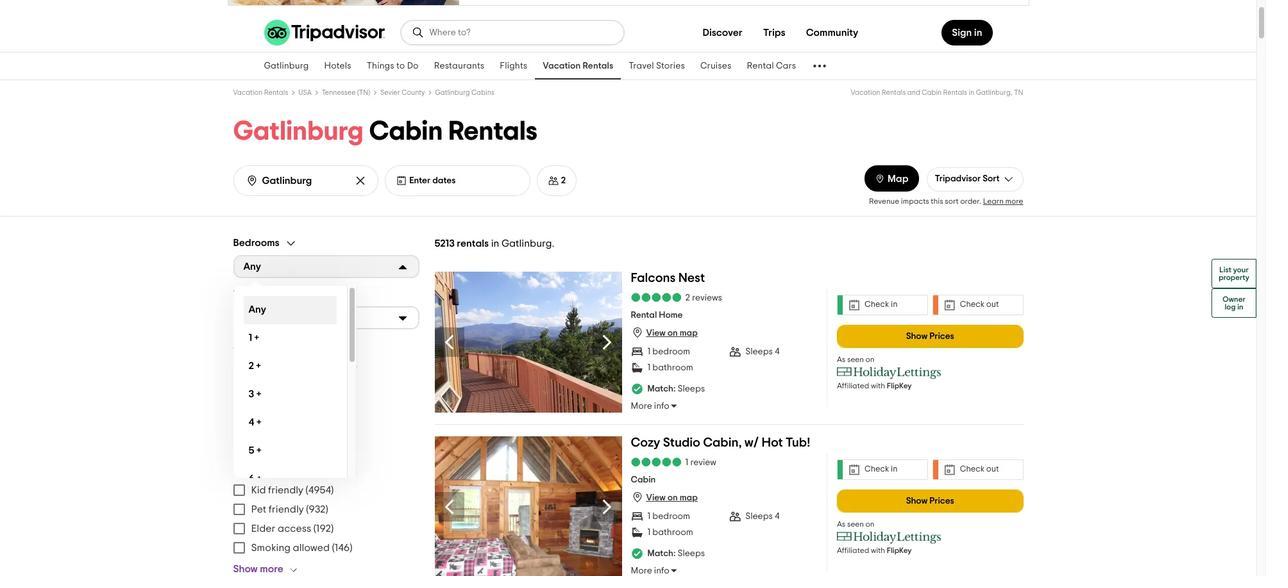 Task type: vqa. For each thing, say whether or not it's contained in the screenshot.
Row Group
no



Task type: describe. For each thing, give the bounding box(es) containing it.
1 bathroom for studio
[[648, 529, 693, 538]]

seen for falcons nest
[[848, 356, 864, 364]]

bedroom for studio
[[653, 513, 690, 522]]

affiliated with flipkey for falcons nest
[[837, 382, 912, 390]]

kid
[[251, 485, 266, 496]]

0 vertical spatial more
[[1006, 197, 1024, 205]]

view for cozy
[[646, 494, 666, 503]]

suitability
[[233, 464, 280, 474]]

check in for falcons nest
[[865, 301, 898, 309]]

friendly for kid
[[268, 485, 304, 496]]

tn
[[1014, 89, 1024, 96]]

smoking allowed (146)
[[251, 543, 353, 553]]

learn
[[983, 197, 1004, 205]]

travel stories
[[629, 62, 685, 71]]

rental home
[[631, 311, 683, 320]]

(tn)
[[357, 89, 370, 96]]

group containing amenities
[[233, 340, 419, 453]]

4 inside list box
[[249, 418, 254, 428]]

map for studio
[[680, 494, 698, 503]]

search image for search search box
[[412, 26, 424, 39]]

(932)
[[306, 505, 328, 515]]

property
[[1219, 274, 1250, 281]]

show more
[[233, 564, 283, 575]]

falcons
[[631, 272, 676, 285]]

internet
[[251, 381, 288, 392]]

(4277)
[[318, 401, 345, 411]]

w/
[[745, 437, 759, 449]]

usa
[[299, 89, 312, 96]]

group containing bathrooms
[[233, 288, 419, 330]]

elder access (192)
[[251, 524, 334, 534]]

bedrooms
[[233, 238, 280, 248]]

2 for 2 reviews
[[686, 294, 690, 303]]

tripadvisor sort button
[[927, 167, 1024, 192]]

with for cozy studio cabin, w/ hot tub!
[[871, 547, 885, 555]]

bathroom for nest
[[653, 364, 693, 373]]

5 +
[[249, 446, 262, 456]]

prices for cozy studio cabin, w/ hot tub!
[[930, 497, 955, 506]]

search image for search search field
[[245, 175, 258, 187]]

falcons nest, vacation rental in gatlinburg image
[[435, 272, 622, 413]]

air
[[251, 362, 264, 373]]

show prices button for cozy studio cabin, w/ hot tub!
[[837, 490, 1024, 513]]

view on map for nest
[[646, 329, 698, 338]]

things to do
[[367, 62, 419, 71]]

rentals down cabins
[[449, 118, 538, 145]]

check out for falcons nest
[[960, 301, 999, 309]]

bathroom for studio
[[653, 529, 693, 538]]

0 vertical spatial vacation rentals
[[543, 62, 614, 71]]

tennessee (tn)
[[322, 89, 370, 96]]

any for any popup button
[[244, 313, 261, 323]]

dates
[[433, 176, 456, 185]]

4 for cozy studio cabin, w/ hot tub!
[[775, 513, 780, 522]]

tub!
[[786, 437, 811, 449]]

cozy studio cabin, w/ hot tub!
[[631, 437, 811, 449]]

or
[[290, 381, 300, 392]]

(4926)
[[330, 362, 357, 373]]

match: for cozy
[[648, 550, 676, 559]]

0 vertical spatial cabin
[[922, 89, 942, 96]]

as seen on for cozy studio cabin, w/ hot tub!
[[837, 521, 875, 528]]

any button
[[233, 255, 419, 278]]

pet
[[251, 505, 266, 515]]

more inside dropdown button
[[260, 564, 283, 575]]

show prices for cozy studio cabin, w/ hot tub!
[[906, 497, 955, 506]]

rental for rental cars
[[747, 62, 774, 71]]

all
[[260, 441, 271, 451]]

studio
[[663, 437, 701, 449]]

1 vertical spatial vacation rentals
[[233, 89, 288, 96]]

view on map button for falcons
[[631, 327, 698, 340]]

1 horizontal spatial cabin
[[631, 476, 656, 485]]

map for nest
[[680, 329, 698, 338]]

owner
[[1223, 295, 1246, 303]]

elder
[[251, 524, 276, 534]]

affiliated for falcons nest
[[837, 382, 870, 390]]

flipkey for falcons nest
[[887, 382, 912, 390]]

show all button
[[233, 440, 271, 453]]

affiliated for cozy studio cabin, w/ hot tub!
[[837, 547, 870, 555]]

kid friendly (4954)
[[251, 485, 334, 496]]

internet or wifi (4924)
[[251, 381, 349, 392]]

more for cozy studio cabin, w/ hot tub!
[[631, 567, 652, 576]]

rentals left the and
[[882, 89, 906, 96]]

show all
[[233, 441, 271, 451]]

this
[[931, 197, 944, 205]]

check in for cozy studio cabin, w/ hot tub!
[[865, 466, 898, 474]]

sign
[[952, 28, 972, 38]]

tripadvisor
[[935, 175, 981, 184]]

3 +
[[249, 390, 261, 400]]

1 bedroom for cozy
[[648, 513, 690, 522]]

as for cozy studio cabin, w/ hot tub!
[[837, 521, 846, 528]]

air conditioning (4926)
[[251, 362, 357, 373]]

list your property button
[[1212, 259, 1257, 288]]

more info for falcons
[[631, 402, 670, 411]]

2 reviews
[[686, 294, 722, 303]]

2 +
[[249, 361, 261, 372]]

view for falcons
[[646, 329, 666, 338]]

order.
[[961, 197, 982, 205]]

3
[[249, 390, 254, 400]]

discover button
[[693, 20, 753, 46]]

group containing suitability
[[233, 463, 419, 576]]

wifi
[[302, 381, 320, 392]]

gatlinburg for gatlinburg
[[264, 62, 309, 71]]

menu for suitability
[[233, 481, 419, 558]]

holidaylettings.com logo image for falcons nest
[[837, 367, 942, 380]]

(3938)
[[298, 420, 326, 430]]

tennessee (tn) link
[[322, 89, 370, 96]]

rentals left the gatlinburg,
[[944, 89, 968, 96]]

washer/dryer
[[251, 401, 316, 411]]

gatlinburg for gatlinburg cabins
[[435, 89, 470, 96]]

view on map for studio
[[646, 494, 698, 503]]

vacation for vacation rentals link to the right
[[543, 62, 581, 71]]

rentals down gatlinburg link
[[264, 89, 288, 96]]

as for falcons nest
[[837, 356, 846, 364]]

revenue
[[869, 197, 900, 205]]

fireplace
[[251, 420, 296, 430]]

out for falcons nest
[[987, 301, 999, 309]]

gatlinburg cabins link
[[435, 89, 495, 96]]

sign in
[[952, 28, 983, 38]]

sevier county link
[[380, 89, 425, 96]]

2 button
[[537, 166, 577, 196]]

enter dates
[[409, 176, 456, 185]]

review
[[691, 458, 717, 467]]

reviews
[[692, 294, 722, 303]]

cabins
[[472, 89, 495, 96]]

1 +
[[249, 333, 259, 343]]

list box containing any
[[233, 286, 356, 494]]

to
[[396, 62, 405, 71]]

pet friendly (932)
[[251, 505, 328, 515]]

sort
[[945, 197, 959, 205]]

1 bathroom for nest
[[648, 364, 693, 373]]

county
[[402, 89, 425, 96]]

rentals left travel
[[583, 62, 614, 71]]

more info for cozy
[[631, 567, 670, 576]]

fireplace (3938)
[[251, 420, 326, 430]]

travel
[[629, 62, 654, 71]]

community button
[[796, 20, 869, 46]]

falcons nest link
[[631, 272, 705, 290]]

rentals
[[457, 238, 489, 249]]

owner log in button
[[1212, 288, 1257, 318]]

log
[[1225, 303, 1236, 311]]

do
[[407, 62, 419, 71]]

any button
[[233, 306, 419, 330]]

sleeps 4 for falcons nest
[[746, 348, 780, 357]]

impacts
[[901, 197, 930, 205]]

2 horizontal spatial vacation
[[851, 89, 881, 96]]



Task type: locate. For each thing, give the bounding box(es) containing it.
2 friendly from the top
[[269, 505, 304, 515]]

0 vertical spatial search image
[[412, 26, 424, 39]]

1 vertical spatial check in
[[865, 466, 898, 474]]

0 vertical spatial show prices button
[[837, 325, 1024, 348]]

view on map down home
[[646, 329, 698, 338]]

1 info from the top
[[654, 402, 670, 411]]

bedroom for nest
[[653, 348, 690, 357]]

vacation down gatlinburg link
[[233, 89, 263, 96]]

2 match: from the top
[[648, 550, 676, 559]]

vacation rentals
[[543, 62, 614, 71], [233, 89, 288, 96]]

1 vertical spatial info
[[654, 567, 670, 576]]

vacation for vacation rentals link to the left
[[233, 89, 263, 96]]

1 vertical spatial 2
[[686, 294, 690, 303]]

1 check out from the top
[[960, 301, 999, 309]]

view on map button down home
[[631, 327, 698, 340]]

cabin,
[[703, 437, 742, 449]]

cars
[[776, 62, 796, 71]]

view on map down '1 review'
[[646, 494, 698, 503]]

info for cozy
[[654, 567, 670, 576]]

cozy
[[631, 437, 661, 449]]

1 vertical spatial 4
[[249, 418, 254, 428]]

2 vertical spatial 2
[[249, 361, 254, 372]]

prices for falcons nest
[[930, 332, 955, 341]]

2 view from the top
[[646, 494, 666, 503]]

1 bedroom down '1 review'
[[648, 513, 690, 522]]

1 vertical spatial match:
[[648, 550, 676, 559]]

flipkey for cozy studio cabin, w/ hot tub!
[[887, 547, 912, 555]]

1 show prices button from the top
[[837, 325, 1024, 348]]

1 horizontal spatial 2
[[561, 176, 566, 185]]

2 as seen on from the top
[[837, 521, 875, 528]]

2 show prices button from the top
[[837, 490, 1024, 513]]

list
[[1220, 266, 1232, 274]]

view down cozy
[[646, 494, 666, 503]]

4 group from the top
[[233, 463, 419, 576]]

0 vertical spatial prices
[[930, 332, 955, 341]]

show
[[906, 332, 928, 341], [233, 441, 258, 451], [906, 497, 928, 506], [233, 564, 258, 575]]

match: sleeps for nest
[[648, 385, 705, 394]]

search image up do
[[412, 26, 424, 39]]

and
[[908, 89, 921, 96]]

1 as from the top
[[837, 356, 846, 364]]

check out
[[960, 301, 999, 309], [960, 466, 999, 474]]

as seen on for falcons nest
[[837, 356, 875, 364]]

Search search field
[[262, 175, 345, 187]]

bedroom down home
[[653, 348, 690, 357]]

any down bathrooms
[[249, 305, 266, 315]]

map down '1 review'
[[680, 494, 698, 503]]

2 as from the top
[[837, 521, 846, 528]]

out for cozy studio cabin, w/ hot tub!
[[987, 466, 999, 474]]

restaurants link
[[426, 53, 492, 80]]

1 horizontal spatial vacation rentals link
[[535, 53, 621, 80]]

+ for 3 +
[[256, 390, 261, 400]]

access
[[278, 524, 311, 534]]

rental for rental home
[[631, 311, 657, 320]]

1 view on map from the top
[[646, 329, 698, 338]]

+ right 3
[[256, 390, 261, 400]]

0 vertical spatial 2
[[561, 176, 566, 185]]

info for falcons
[[654, 402, 670, 411]]

+ for 6 +
[[257, 474, 262, 484]]

1 show prices from the top
[[906, 332, 955, 341]]

as seen on
[[837, 356, 875, 364], [837, 521, 875, 528]]

with for falcons nest
[[871, 382, 885, 390]]

1 review
[[686, 458, 717, 467]]

1 vertical spatial prices
[[930, 497, 955, 506]]

vacation left the and
[[851, 89, 881, 96]]

vacation rentals link down gatlinburg link
[[233, 89, 288, 96]]

2 bedroom from the top
[[653, 513, 690, 522]]

in
[[975, 28, 983, 38], [969, 89, 975, 96], [491, 238, 499, 249], [891, 301, 898, 309], [1238, 303, 1244, 311], [891, 466, 898, 474]]

1 horizontal spatial more
[[1006, 197, 1024, 205]]

2 more info from the top
[[631, 567, 670, 576]]

0 vertical spatial holidaylettings.com logo image
[[837, 367, 942, 380]]

bedroom down '1 review'
[[653, 513, 690, 522]]

1 vertical spatial friendly
[[269, 505, 304, 515]]

1 vertical spatial with
[[871, 547, 885, 555]]

discover
[[703, 28, 743, 38]]

clear image
[[354, 175, 367, 187]]

menu for amenities
[[233, 358, 419, 435]]

0 horizontal spatial more
[[260, 564, 283, 575]]

0 vertical spatial menu
[[233, 358, 419, 435]]

0 horizontal spatial vacation rentals link
[[233, 89, 288, 96]]

0 vertical spatial sleeps 4
[[746, 348, 780, 357]]

rental cars link
[[739, 53, 804, 80]]

vacation rentals link left travel
[[535, 53, 621, 80]]

sleeps 4
[[746, 348, 780, 357], [746, 513, 780, 522]]

1 bathroom
[[648, 364, 693, 373], [648, 529, 693, 538]]

gatlinburg down restaurants
[[435, 89, 470, 96]]

1 vertical spatial view on map
[[646, 494, 698, 503]]

0 vertical spatial 1 bedroom
[[648, 348, 690, 357]]

1 friendly from the top
[[268, 485, 304, 496]]

menu containing kid friendly (4954)
[[233, 481, 419, 558]]

1 as seen on from the top
[[837, 356, 875, 364]]

1 vertical spatial map
[[680, 494, 698, 503]]

seen
[[848, 356, 864, 364], [848, 521, 864, 528]]

0 vertical spatial map
[[680, 329, 698, 338]]

cabin down cozy
[[631, 476, 656, 485]]

1 vertical spatial show prices button
[[837, 490, 1024, 513]]

trips
[[763, 28, 786, 38]]

more
[[631, 402, 652, 411], [631, 567, 652, 576]]

(4924)
[[322, 381, 349, 392]]

more right learn on the top right
[[1006, 197, 1024, 205]]

match: for falcons
[[648, 385, 676, 394]]

group containing bedrooms
[[233, 237, 419, 494]]

4 +
[[249, 418, 261, 428]]

2 inside 2 popup button
[[561, 176, 566, 185]]

1 vertical spatial out
[[987, 466, 999, 474]]

1 map from the top
[[680, 329, 698, 338]]

0 vertical spatial as seen on
[[837, 356, 875, 364]]

Search search field
[[430, 27, 613, 38]]

1 view from the top
[[646, 329, 666, 338]]

0 vertical spatial flipkey
[[887, 382, 912, 390]]

washer/dryer (4277)
[[251, 401, 345, 411]]

list box
[[233, 286, 356, 494]]

1 horizontal spatial vacation rentals
[[543, 62, 614, 71]]

1 vertical spatial flipkey
[[887, 547, 912, 555]]

0 vertical spatial gatlinburg
[[264, 62, 309, 71]]

2 bathroom from the top
[[653, 529, 693, 538]]

1 bedroom
[[648, 348, 690, 357], [648, 513, 690, 522]]

(4954)
[[306, 485, 334, 496]]

0 vertical spatial bathroom
[[653, 364, 693, 373]]

1 match: from the top
[[648, 385, 676, 394]]

0 vertical spatial show prices
[[906, 332, 955, 341]]

vacation rentals link
[[535, 53, 621, 80], [233, 89, 288, 96]]

+ down amenities
[[256, 361, 261, 372]]

4 for falcons nest
[[775, 348, 780, 357]]

search image
[[412, 26, 424, 39], [245, 175, 258, 187]]

rental inside rental cars link
[[747, 62, 774, 71]]

match: sleeps for studio
[[648, 550, 705, 559]]

out
[[987, 301, 999, 309], [987, 466, 999, 474]]

0 vertical spatial more
[[631, 402, 652, 411]]

1 vertical spatial cabin
[[369, 118, 443, 145]]

show prices button for falcons nest
[[837, 325, 1024, 348]]

2 check out from the top
[[960, 466, 999, 474]]

trips button
[[753, 20, 796, 46]]

in inside "owner log in"
[[1238, 303, 1244, 311]]

map down home
[[680, 329, 698, 338]]

2 match: sleeps from the top
[[648, 550, 705, 559]]

1 vertical spatial affiliated
[[837, 547, 870, 555]]

1 vertical spatial seen
[[848, 521, 864, 528]]

6 +
[[249, 474, 262, 484]]

any for any dropdown button
[[244, 262, 261, 272]]

more down smoking
[[260, 564, 283, 575]]

0 horizontal spatial cabin
[[369, 118, 443, 145]]

0 vertical spatial info
[[654, 402, 670, 411]]

map
[[680, 329, 698, 338], [680, 494, 698, 503]]

2 prices from the top
[[930, 497, 955, 506]]

match: sleeps
[[648, 385, 705, 394], [648, 550, 705, 559]]

1 vertical spatial 1 bedroom
[[648, 513, 690, 522]]

any
[[244, 262, 261, 272], [249, 305, 266, 315], [244, 313, 261, 323]]

view on map button down '1 review'
[[631, 492, 698, 504]]

sevier county
[[380, 89, 425, 96]]

0 horizontal spatial search image
[[245, 175, 258, 187]]

vacation rentals left travel
[[543, 62, 614, 71]]

2 with from the top
[[871, 547, 885, 555]]

0 vertical spatial bedroom
[[653, 348, 690, 357]]

sleeps 4 for cozy studio cabin, w/ hot tub!
[[746, 513, 780, 522]]

2 group from the top
[[233, 288, 419, 330]]

1 vertical spatial as
[[837, 521, 846, 528]]

view on map
[[646, 329, 698, 338], [646, 494, 698, 503]]

2 map from the top
[[680, 494, 698, 503]]

hotels
[[324, 62, 351, 71]]

1 vertical spatial view on map button
[[631, 492, 698, 504]]

1 holidaylettings.com logo image from the top
[[837, 367, 942, 380]]

1 inside list box
[[249, 333, 252, 343]]

gatlinburg.
[[502, 238, 555, 249]]

1 1 bedroom from the top
[[648, 348, 690, 357]]

0 vertical spatial vacation rentals link
[[535, 53, 621, 80]]

nest
[[679, 272, 705, 285]]

any inside any dropdown button
[[244, 262, 261, 272]]

+ for 5 +
[[257, 446, 262, 456]]

show inside dropdown button
[[233, 564, 258, 575]]

cabin down sevier county 'link' in the left top of the page
[[369, 118, 443, 145]]

+ right 5
[[257, 446, 262, 456]]

0 vertical spatial seen
[[848, 356, 864, 364]]

1 bedroom from the top
[[653, 348, 690, 357]]

usa link
[[299, 89, 312, 96]]

2 view on map from the top
[[646, 494, 698, 503]]

+ up 2 +
[[254, 333, 259, 343]]

0 vertical spatial affiliated with flipkey
[[837, 382, 912, 390]]

2 show prices from the top
[[906, 497, 955, 506]]

+ for 2 +
[[256, 361, 261, 372]]

1 vertical spatial sleeps 4
[[746, 513, 780, 522]]

0 vertical spatial match: sleeps
[[648, 385, 705, 394]]

gatlinburg up the usa
[[264, 62, 309, 71]]

1 view on map button from the top
[[631, 327, 698, 340]]

0 horizontal spatial rental
[[631, 311, 657, 320]]

1 affiliated with flipkey from the top
[[837, 382, 912, 390]]

5213
[[435, 238, 455, 249]]

travel stories link
[[621, 53, 693, 80]]

2 for 2
[[561, 176, 566, 185]]

0 vertical spatial as
[[837, 356, 846, 364]]

rental left the cars
[[747, 62, 774, 71]]

more for falcons nest
[[631, 402, 652, 411]]

1 horizontal spatial vacation
[[543, 62, 581, 71]]

1 more from the top
[[631, 402, 652, 411]]

show more button
[[233, 563, 304, 576]]

gatlinburg for gatlinburg cabin rentals
[[233, 118, 364, 145]]

2 check in from the top
[[865, 466, 898, 474]]

1 affiliated from the top
[[837, 382, 870, 390]]

gatlinburg
[[264, 62, 309, 71], [435, 89, 470, 96], [233, 118, 364, 145]]

0 vertical spatial more info
[[631, 402, 670, 411]]

things to do link
[[359, 53, 426, 80]]

2 vertical spatial cabin
[[631, 476, 656, 485]]

seen for cozy studio cabin, w/ hot tub!
[[848, 521, 864, 528]]

2 1 bedroom from the top
[[648, 513, 690, 522]]

any down bedrooms
[[244, 262, 261, 272]]

rental left home
[[631, 311, 657, 320]]

any up '1 +'
[[244, 313, 261, 323]]

menu containing air conditioning (4926)
[[233, 358, 419, 435]]

1 vertical spatial gatlinburg
[[435, 89, 470, 96]]

view
[[646, 329, 666, 338], [646, 494, 666, 503]]

1 group from the top
[[233, 237, 419, 494]]

vacation rentals down gatlinburg link
[[233, 89, 288, 96]]

1
[[249, 333, 252, 343], [648, 348, 651, 357], [648, 364, 651, 373], [686, 458, 689, 467], [648, 513, 651, 522], [648, 529, 651, 538]]

3 group from the top
[[233, 340, 419, 453]]

+ for 4 +
[[257, 418, 261, 428]]

+ right 6
[[257, 474, 262, 484]]

1 bedroom for falcons
[[648, 348, 690, 357]]

tripadvisor image
[[264, 20, 385, 46]]

0 vertical spatial check out
[[960, 301, 999, 309]]

1 vertical spatial more
[[631, 567, 652, 576]]

0 horizontal spatial 2
[[249, 361, 254, 372]]

0 horizontal spatial vacation
[[233, 89, 263, 96]]

None search field
[[401, 21, 623, 44]]

0 vertical spatial with
[[871, 382, 885, 390]]

0 vertical spatial view on map
[[646, 329, 698, 338]]

1 vertical spatial 1 bathroom
[[648, 529, 693, 538]]

2 info from the top
[[654, 567, 670, 576]]

view on map button for cozy
[[631, 492, 698, 504]]

any inside list box
[[249, 305, 266, 315]]

2 menu from the top
[[233, 481, 419, 558]]

2 horizontal spatial 2
[[686, 294, 690, 303]]

1 horizontal spatial search image
[[412, 26, 424, 39]]

show prices for falcons nest
[[906, 332, 955, 341]]

2 horizontal spatial cabin
[[922, 89, 942, 96]]

search image left search search field
[[245, 175, 258, 187]]

vacation
[[543, 62, 581, 71], [233, 89, 263, 96], [851, 89, 881, 96]]

1 vertical spatial view
[[646, 494, 666, 503]]

view down 'rental home'
[[646, 329, 666, 338]]

1 vertical spatial bathroom
[[653, 529, 693, 538]]

1 sleeps 4 from the top
[[746, 348, 780, 357]]

match:
[[648, 385, 676, 394], [648, 550, 676, 559]]

1 vertical spatial more info
[[631, 567, 670, 576]]

2 vertical spatial 4
[[775, 513, 780, 522]]

sort
[[983, 175, 1000, 184]]

rental cars
[[747, 62, 796, 71]]

map
[[888, 174, 909, 184]]

0 vertical spatial view on map button
[[631, 327, 698, 340]]

0 vertical spatial 4
[[775, 348, 780, 357]]

gatlinburg,
[[976, 89, 1013, 96]]

1 vertical spatial match: sleeps
[[648, 550, 705, 559]]

holidaylettings.com logo image
[[837, 367, 942, 380], [837, 532, 942, 544]]

1 vertical spatial vacation rentals link
[[233, 89, 288, 96]]

1 menu from the top
[[233, 358, 419, 435]]

menu
[[233, 358, 419, 435], [233, 481, 419, 558]]

2 affiliated from the top
[[837, 547, 870, 555]]

2 view on map button from the top
[[631, 492, 698, 504]]

affiliated with flipkey for cozy studio cabin, w/ hot tub!
[[837, 547, 912, 555]]

things
[[367, 62, 394, 71]]

0 vertical spatial rental
[[747, 62, 774, 71]]

1 vertical spatial bedroom
[[653, 513, 690, 522]]

0 horizontal spatial vacation rentals
[[233, 89, 288, 96]]

1 seen from the top
[[848, 356, 864, 364]]

flights
[[500, 62, 528, 71]]

1 match: sleeps from the top
[[648, 385, 705, 394]]

1 vertical spatial rental
[[631, 311, 657, 320]]

1 vertical spatial show prices
[[906, 497, 955, 506]]

gatlinburg cabin rentals
[[233, 118, 538, 145]]

holidaylettings.com logo image for cozy studio cabin, w/ hot tub!
[[837, 532, 942, 544]]

cozy studio cabin, w/ hot tub! link
[[631, 437, 811, 455]]

sleeps
[[746, 348, 773, 357], [678, 385, 705, 394], [746, 513, 773, 522], [678, 550, 705, 559]]

sign in link
[[942, 20, 993, 46]]

1 check in from the top
[[865, 301, 898, 309]]

0 vertical spatial out
[[987, 301, 999, 309]]

2 out from the top
[[987, 466, 999, 474]]

0 vertical spatial affiliated
[[837, 382, 870, 390]]

advertisement region
[[0, 0, 1257, 8]]

0 vertical spatial check in
[[865, 301, 898, 309]]

1 bathroom from the top
[[653, 364, 693, 373]]

friendly for pet
[[269, 505, 304, 515]]

2 for 2 +
[[249, 361, 254, 372]]

1 more info from the top
[[631, 402, 670, 411]]

1 with from the top
[[871, 382, 885, 390]]

affiliated with flipkey
[[837, 382, 912, 390], [837, 547, 912, 555]]

friendly up pet friendly (932)
[[268, 485, 304, 496]]

hot
[[762, 437, 783, 449]]

show prices button
[[837, 325, 1024, 348], [837, 490, 1024, 513]]

affiliated
[[837, 382, 870, 390], [837, 547, 870, 555]]

1 prices from the top
[[930, 332, 955, 341]]

gatlinburg down usa link in the top left of the page
[[233, 118, 364, 145]]

tripadvisor sort
[[935, 175, 1000, 184]]

2 affiliated with flipkey from the top
[[837, 547, 912, 555]]

0 vertical spatial match:
[[648, 385, 676, 394]]

amenities
[[233, 341, 278, 351]]

check out for cozy studio cabin, w/ hot tub!
[[960, 466, 999, 474]]

6
[[249, 474, 255, 484]]

rental
[[747, 62, 774, 71], [631, 311, 657, 320]]

1 vertical spatial as seen on
[[837, 521, 875, 528]]

cozy studio cabin, w/ hot tub!, vacation rental in gatlinburg image
[[435, 437, 622, 577]]

+ up all
[[257, 418, 261, 428]]

1 vertical spatial menu
[[233, 481, 419, 558]]

2 holidaylettings.com logo image from the top
[[837, 532, 942, 544]]

flights link
[[492, 53, 535, 80]]

more info
[[631, 402, 670, 411], [631, 567, 670, 576]]

2 more from the top
[[631, 567, 652, 576]]

any inside any popup button
[[244, 313, 261, 323]]

allowed
[[293, 543, 330, 553]]

1 vertical spatial more
[[260, 564, 283, 575]]

vacation right flights
[[543, 62, 581, 71]]

0 vertical spatial friendly
[[268, 485, 304, 496]]

1 vertical spatial check out
[[960, 466, 999, 474]]

cabin right the and
[[922, 89, 942, 96]]

1 flipkey from the top
[[887, 382, 912, 390]]

group
[[233, 237, 419, 494], [233, 288, 419, 330], [233, 340, 419, 453], [233, 463, 419, 576]]

0 vertical spatial 1 bathroom
[[648, 364, 693, 373]]

2 sleeps 4 from the top
[[746, 513, 780, 522]]

in inside "link"
[[975, 28, 983, 38]]

owner log in
[[1223, 295, 1246, 311]]

1 vertical spatial affiliated with flipkey
[[837, 547, 912, 555]]

1 vertical spatial holidaylettings.com logo image
[[837, 532, 942, 544]]

1 bedroom down home
[[648, 348, 690, 357]]

1 horizontal spatial rental
[[747, 62, 774, 71]]

2 seen from the top
[[848, 521, 864, 528]]

stories
[[656, 62, 685, 71]]

show inside button
[[233, 441, 258, 451]]

2 flipkey from the top
[[887, 547, 912, 555]]

2 1 bathroom from the top
[[648, 529, 693, 538]]

your
[[1234, 266, 1249, 274]]

revenue impacts this sort order. learn more
[[869, 197, 1024, 205]]

1 vertical spatial search image
[[245, 175, 258, 187]]

cruises link
[[693, 53, 739, 80]]

friendly down kid friendly (4954) on the bottom of the page
[[269, 505, 304, 515]]

on
[[668, 329, 678, 338], [866, 356, 875, 364], [668, 494, 678, 503], [866, 521, 875, 528]]

1 1 bathroom from the top
[[648, 364, 693, 373]]

0 vertical spatial view
[[646, 329, 666, 338]]

1 out from the top
[[987, 301, 999, 309]]

+ for 1 +
[[254, 333, 259, 343]]



